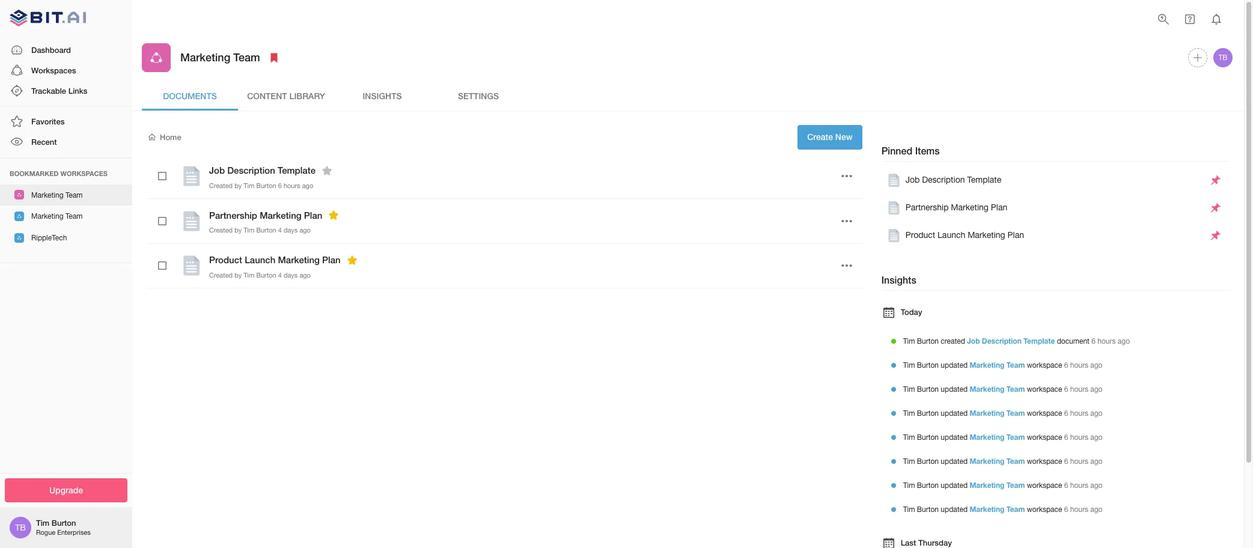 Task type: describe. For each thing, give the bounding box(es) containing it.
recent button
[[0, 132, 132, 152]]

document
[[1057, 337, 1090, 345]]

content library link
[[238, 82, 334, 111]]

1 workspace from the top
[[1027, 361, 1062, 369]]

2 workspace from the top
[[1027, 385, 1062, 393]]

days for plan
[[284, 227, 298, 234]]

4 tim burton updated marketing team workspace 6 hours ago from the top
[[903, 433, 1103, 442]]

6 for 2nd 'marketing team' link from the bottom
[[1064, 481, 1068, 490]]

4 for launch
[[278, 272, 282, 279]]

partnership marketing plan link
[[886, 201, 1207, 215]]

6 for seventh 'marketing team' link from the bottom of the page
[[1064, 361, 1068, 369]]

links
[[68, 86, 87, 96]]

6 for 5th 'marketing team' link from the bottom
[[1064, 409, 1068, 418]]

updated for 5th 'marketing team' link from the bottom
[[941, 409, 968, 418]]

updated for third 'marketing team' link from the bottom of the page
[[941, 457, 968, 466]]

5 marketing team link from the top
[[970, 457, 1025, 466]]

6 tim burton updated marketing team workspace 6 hours ago from the top
[[903, 481, 1103, 490]]

items
[[915, 145, 940, 156]]

1 marketing team link from the top
[[970, 360, 1025, 369]]

workspaces button
[[0, 60, 132, 81]]

6 for 4th 'marketing team' link from the bottom of the page
[[1064, 433, 1068, 442]]

plan left remove favorite image
[[322, 254, 341, 265]]

0 vertical spatial job description template link
[[886, 173, 1207, 188]]

remove bookmark image
[[267, 50, 281, 65]]

created for partnership
[[209, 227, 233, 234]]

enterprises
[[57, 529, 91, 536]]

6 marketing team link from the top
[[970, 481, 1025, 490]]

insights link
[[334, 82, 430, 111]]

4 workspace from the top
[[1027, 433, 1062, 442]]

home link
[[147, 132, 181, 143]]

updated for 2nd 'marketing team' link from the bottom
[[941, 481, 968, 490]]

by for partnership
[[235, 227, 242, 234]]

7 marketing team link from the top
[[970, 505, 1025, 514]]

1 horizontal spatial template
[[967, 175, 1002, 185]]

4 for marketing
[[278, 227, 282, 234]]

6 for third 'marketing team' link from the bottom of the page
[[1064, 457, 1068, 466]]

hours inside tim burton created job description template document 6 hours ago
[[1098, 337, 1116, 345]]

6 workspace from the top
[[1027, 481, 1062, 490]]

1 vertical spatial marketing team
[[31, 191, 83, 199]]

2 marketing team button from the top
[[0, 206, 132, 227]]

created for product
[[209, 272, 233, 279]]

updated for 7th 'marketing team' link from the top of the page
[[941, 505, 968, 514]]

2 horizontal spatial description
[[982, 336, 1022, 345]]

0 horizontal spatial job
[[209, 165, 225, 176]]

tim inside tim burton rogue enterprises
[[36, 518, 49, 528]]

1 tim burton updated marketing team workspace 6 hours ago from the top
[[903, 360, 1103, 369]]

created by tim burton 4 days ago for marketing
[[209, 227, 311, 234]]

tb button
[[1212, 46, 1235, 69]]

1 horizontal spatial launch
[[938, 230, 966, 240]]

rogue
[[36, 529, 55, 536]]

6 for sixth 'marketing team' link from the bottom of the page
[[1064, 385, 1068, 393]]

create new button
[[798, 125, 862, 149]]

library
[[289, 91, 325, 101]]

7 workspace from the top
[[1027, 505, 1062, 514]]

3 marketing team link from the top
[[970, 408, 1025, 418]]

tab list containing documents
[[142, 82, 1235, 111]]

recent
[[31, 137, 57, 147]]

updated for sixth 'marketing team' link from the bottom of the page
[[941, 385, 968, 393]]

bookmarked
[[10, 169, 59, 177]]

settings link
[[430, 82, 527, 111]]

burton inside tim burton rogue enterprises
[[52, 518, 76, 528]]

create
[[807, 132, 833, 142]]

insights inside "tab list"
[[363, 91, 402, 101]]

1 marketing team button from the top
[[0, 184, 132, 206]]

5 workspace from the top
[[1027, 457, 1062, 466]]

home
[[160, 132, 181, 142]]

created by tim burton 4 days ago for launch
[[209, 272, 311, 279]]

6 inside tim burton created job description template document 6 hours ago
[[1092, 337, 1096, 345]]

tim burton rogue enterprises
[[36, 518, 91, 536]]

7 tim burton updated marketing team workspace 6 hours ago from the top
[[903, 505, 1103, 514]]

2 marketing team link from the top
[[970, 384, 1025, 393]]

content
[[247, 91, 287, 101]]

pinned
[[882, 145, 913, 156]]

ago inside tim burton created job description template document 6 hours ago
[[1118, 337, 1130, 345]]

bookmarked workspaces
[[10, 169, 108, 177]]

0 vertical spatial product launch marketing plan
[[906, 230, 1024, 240]]



Task type: vqa. For each thing, say whether or not it's contained in the screenshot.


Task type: locate. For each thing, give the bounding box(es) containing it.
rippletech
[[31, 234, 67, 242]]

0 horizontal spatial partnership
[[209, 210, 257, 220]]

burton
[[256, 182, 276, 189], [256, 227, 276, 234], [256, 272, 276, 279], [917, 337, 939, 345], [917, 361, 939, 369], [917, 385, 939, 393], [917, 409, 939, 418], [917, 433, 939, 442], [917, 457, 939, 466], [917, 481, 939, 490], [917, 505, 939, 514], [52, 518, 76, 528]]

1 vertical spatial 4
[[278, 272, 282, 279]]

days for marketing
[[284, 272, 298, 279]]

content library
[[247, 91, 325, 101]]

2 updated from the top
[[941, 385, 968, 393]]

2 vertical spatial by
[[235, 272, 242, 279]]

0 horizontal spatial description
[[227, 165, 275, 176]]

pinned items
[[882, 145, 940, 156]]

3 created from the top
[[209, 272, 233, 279]]

trackable
[[31, 86, 66, 96]]

days
[[284, 227, 298, 234], [284, 272, 298, 279]]

4
[[278, 227, 282, 234], [278, 272, 282, 279]]

created for job
[[209, 182, 233, 189]]

2 4 from the top
[[278, 272, 282, 279]]

updated
[[941, 361, 968, 369], [941, 385, 968, 393], [941, 409, 968, 418], [941, 433, 968, 442], [941, 457, 968, 466], [941, 481, 968, 490], [941, 505, 968, 514]]

1 horizontal spatial tb
[[1219, 53, 1228, 62]]

created
[[941, 337, 965, 345]]

product launch marketing plan
[[906, 230, 1024, 240], [209, 254, 341, 265]]

partnership
[[906, 203, 949, 212], [209, 210, 257, 220]]

tab list
[[142, 82, 1235, 111]]

1 vertical spatial tb
[[15, 523, 26, 533]]

marketing team up rippletech
[[31, 212, 83, 221]]

3 workspace from the top
[[1027, 409, 1062, 418]]

trackable links
[[31, 86, 87, 96]]

0 horizontal spatial template
[[278, 165, 316, 176]]

favorites button
[[0, 111, 132, 132]]

1 vertical spatial job description template link
[[967, 336, 1055, 345]]

product
[[906, 230, 935, 240], [209, 254, 242, 265]]

marketing team button up rippletech
[[0, 206, 132, 227]]

plan up product launch marketing plan link
[[991, 203, 1008, 212]]

description up created by tim burton 6 hours ago
[[227, 165, 275, 176]]

1 horizontal spatial insights
[[882, 274, 917, 286]]

product launch marketing plan link
[[886, 228, 1207, 243]]

job description template link up the partnership marketing plan link
[[886, 173, 1207, 188]]

burton inside tim burton created job description template document 6 hours ago
[[917, 337, 939, 345]]

thursday
[[919, 538, 952, 548]]

job description template link
[[886, 173, 1207, 188], [967, 336, 1055, 345]]

6
[[278, 182, 282, 189], [1092, 337, 1096, 345], [1064, 361, 1068, 369], [1064, 385, 1068, 393], [1064, 409, 1068, 418], [1064, 433, 1068, 442], [1064, 457, 1068, 466], [1064, 481, 1068, 490], [1064, 505, 1068, 514]]

partnership down items
[[906, 203, 949, 212]]

0 vertical spatial insights
[[363, 91, 402, 101]]

trackable links button
[[0, 81, 132, 101]]

2 created by tim burton 4 days ago from the top
[[209, 272, 311, 279]]

ago
[[302, 182, 313, 189], [300, 227, 311, 234], [300, 272, 311, 279], [1118, 337, 1130, 345], [1091, 361, 1103, 369], [1091, 385, 1103, 393], [1091, 409, 1103, 418], [1091, 433, 1103, 442], [1091, 457, 1103, 466], [1091, 481, 1103, 490], [1091, 505, 1103, 514]]

0 horizontal spatial product
[[209, 254, 242, 265]]

job
[[209, 165, 225, 176], [906, 175, 920, 185], [967, 336, 980, 345]]

6 updated from the top
[[941, 481, 968, 490]]

tim burton updated marketing team workspace 6 hours ago
[[903, 360, 1103, 369], [903, 384, 1103, 393], [903, 408, 1103, 418], [903, 433, 1103, 442], [903, 457, 1103, 466], [903, 481, 1103, 490], [903, 505, 1103, 514]]

0 vertical spatial tb
[[1219, 53, 1228, 62]]

plan down the partnership marketing plan link
[[1008, 230, 1024, 240]]

description
[[227, 165, 275, 176], [922, 175, 965, 185], [982, 336, 1022, 345]]

tb inside button
[[1219, 53, 1228, 62]]

1 vertical spatial insights
[[882, 274, 917, 286]]

dashboard
[[31, 45, 71, 54]]

launch
[[938, 230, 966, 240], [245, 254, 275, 265]]

marketing
[[180, 51, 230, 64], [31, 191, 63, 199], [951, 203, 989, 212], [260, 210, 302, 220], [31, 212, 63, 221], [968, 230, 1005, 240], [278, 254, 320, 265], [970, 360, 1005, 369], [970, 384, 1005, 393], [970, 408, 1005, 418], [970, 433, 1005, 442], [970, 457, 1005, 466], [970, 481, 1005, 490], [970, 505, 1005, 514]]

marketing team button down the bookmarked workspaces
[[0, 184, 132, 206]]

workspaces
[[60, 169, 108, 177]]

favorites
[[31, 117, 65, 126]]

job description template up created by tim burton 6 hours ago
[[209, 165, 316, 176]]

0 vertical spatial by
[[235, 182, 242, 189]]

partnership inside the partnership marketing plan link
[[906, 203, 949, 212]]

upgrade button
[[5, 478, 127, 503]]

created by tim burton 6 hours ago
[[209, 182, 313, 189]]

1 created by tim burton 4 days ago from the top
[[209, 227, 311, 234]]

1 horizontal spatial description
[[922, 175, 965, 185]]

0 vertical spatial 4
[[278, 227, 282, 234]]

insights
[[363, 91, 402, 101], [882, 274, 917, 286]]

remove favorite image
[[345, 253, 359, 267]]

partnership marketing plan
[[906, 203, 1008, 212], [209, 210, 322, 220]]

5 updated from the top
[[941, 457, 968, 466]]

created by tim burton 4 days ago
[[209, 227, 311, 234], [209, 272, 311, 279]]

1 vertical spatial created
[[209, 227, 233, 234]]

new
[[835, 132, 853, 142]]

2 created from the top
[[209, 227, 233, 234]]

remove favorite image
[[327, 208, 341, 222]]

by
[[235, 182, 242, 189], [235, 227, 242, 234], [235, 272, 242, 279]]

upgrade
[[49, 485, 83, 495]]

by for job
[[235, 182, 242, 189]]

settings
[[458, 91, 499, 101]]

2 vertical spatial marketing team
[[31, 212, 83, 221]]

6 for 7th 'marketing team' link from the top of the page
[[1064, 505, 1068, 514]]

0 vertical spatial marketing team
[[180, 51, 260, 64]]

last
[[901, 538, 916, 548]]

updated for seventh 'marketing team' link from the bottom of the page
[[941, 361, 968, 369]]

0 horizontal spatial launch
[[245, 254, 275, 265]]

0 horizontal spatial partnership marketing plan
[[209, 210, 322, 220]]

7 updated from the top
[[941, 505, 968, 514]]

job up created by tim burton 6 hours ago
[[209, 165, 225, 176]]

0 horizontal spatial insights
[[363, 91, 402, 101]]

0 vertical spatial product
[[906, 230, 935, 240]]

2 vertical spatial created
[[209, 272, 233, 279]]

job description template down items
[[906, 175, 1002, 185]]

5 tim burton updated marketing team workspace 6 hours ago from the top
[[903, 457, 1103, 466]]

documents link
[[142, 82, 238, 111]]

hours
[[284, 182, 300, 189], [1098, 337, 1116, 345], [1070, 361, 1089, 369], [1070, 385, 1089, 393], [1070, 409, 1089, 418], [1070, 433, 1089, 442], [1070, 457, 1089, 466], [1070, 481, 1089, 490], [1070, 505, 1089, 514]]

by for product
[[235, 272, 242, 279]]

job down pinned items
[[906, 175, 920, 185]]

0 vertical spatial created by tim burton 4 days ago
[[209, 227, 311, 234]]

favorite image
[[320, 163, 334, 178]]

description down items
[[922, 175, 965, 185]]

1 created from the top
[[209, 182, 233, 189]]

1 horizontal spatial job
[[906, 175, 920, 185]]

job description template link right created
[[967, 336, 1055, 345]]

0 horizontal spatial product launch marketing plan
[[209, 254, 341, 265]]

tb
[[1219, 53, 1228, 62], [15, 523, 26, 533]]

0 vertical spatial days
[[284, 227, 298, 234]]

plan
[[991, 203, 1008, 212], [304, 210, 322, 220], [1008, 230, 1024, 240], [322, 254, 341, 265]]

marketing team button
[[0, 184, 132, 206], [0, 206, 132, 227]]

tim
[[244, 182, 255, 189], [244, 227, 255, 234], [244, 272, 255, 279], [903, 337, 915, 345], [903, 361, 915, 369], [903, 385, 915, 393], [903, 409, 915, 418], [903, 433, 915, 442], [903, 457, 915, 466], [903, 481, 915, 490], [903, 505, 915, 514], [36, 518, 49, 528]]

0 vertical spatial created
[[209, 182, 233, 189]]

1 vertical spatial days
[[284, 272, 298, 279]]

1 horizontal spatial job description template
[[906, 175, 1002, 185]]

partnership down created by tim burton 6 hours ago
[[209, 210, 257, 220]]

workspaces
[[31, 65, 76, 75]]

tim inside tim burton created job description template document 6 hours ago
[[903, 337, 915, 345]]

1 updated from the top
[[941, 361, 968, 369]]

updated for 4th 'marketing team' link from the bottom of the page
[[941, 433, 968, 442]]

created
[[209, 182, 233, 189], [209, 227, 233, 234], [209, 272, 233, 279]]

1 horizontal spatial partnership
[[906, 203, 949, 212]]

marketing team down the bookmarked workspaces
[[31, 191, 83, 199]]

marketing team
[[180, 51, 260, 64], [31, 191, 83, 199], [31, 212, 83, 221]]

team
[[233, 51, 260, 64], [65, 191, 83, 199], [65, 212, 83, 221], [1007, 360, 1025, 369], [1007, 384, 1025, 393], [1007, 408, 1025, 418], [1007, 433, 1025, 442], [1007, 457, 1025, 466], [1007, 481, 1025, 490], [1007, 505, 1025, 514]]

4 updated from the top
[[941, 433, 968, 442]]

marketing team link
[[970, 360, 1025, 369], [970, 384, 1025, 393], [970, 408, 1025, 418], [970, 433, 1025, 442], [970, 457, 1025, 466], [970, 481, 1025, 490], [970, 505, 1025, 514]]

0 horizontal spatial tb
[[15, 523, 26, 533]]

1 by from the top
[[235, 182, 242, 189]]

1 horizontal spatial partnership marketing plan
[[906, 203, 1008, 212]]

tim burton created job description template document 6 hours ago
[[903, 336, 1130, 345]]

3 by from the top
[[235, 272, 242, 279]]

job description template
[[209, 165, 316, 176], [906, 175, 1002, 185]]

documents
[[163, 91, 217, 101]]

1 vertical spatial product
[[209, 254, 242, 265]]

template
[[278, 165, 316, 176], [967, 175, 1002, 185], [1024, 336, 1055, 345]]

1 vertical spatial by
[[235, 227, 242, 234]]

2 tim burton updated marketing team workspace 6 hours ago from the top
[[903, 384, 1103, 393]]

1 4 from the top
[[278, 227, 282, 234]]

2 horizontal spatial job
[[967, 336, 980, 345]]

workspace
[[1027, 361, 1062, 369], [1027, 385, 1062, 393], [1027, 409, 1062, 418], [1027, 433, 1062, 442], [1027, 457, 1062, 466], [1027, 481, 1062, 490], [1027, 505, 1062, 514]]

marketing team up documents
[[180, 51, 260, 64]]

2 days from the top
[[284, 272, 298, 279]]

rippletech button
[[0, 227, 132, 248]]

1 horizontal spatial product launch marketing plan
[[906, 230, 1024, 240]]

1 vertical spatial launch
[[245, 254, 275, 265]]

1 vertical spatial product launch marketing plan
[[209, 254, 341, 265]]

2 by from the top
[[235, 227, 242, 234]]

dashboard button
[[0, 39, 132, 60]]

2 horizontal spatial template
[[1024, 336, 1055, 345]]

plan left remove favorite icon
[[304, 210, 322, 220]]

1 horizontal spatial product
[[906, 230, 935, 240]]

3 tim burton updated marketing team workspace 6 hours ago from the top
[[903, 408, 1103, 418]]

last thursday
[[901, 538, 952, 548]]

1 vertical spatial created by tim burton 4 days ago
[[209, 272, 311, 279]]

today
[[901, 307, 922, 317]]

0 horizontal spatial job description template
[[209, 165, 316, 176]]

create new
[[807, 132, 853, 142]]

1 days from the top
[[284, 227, 298, 234]]

4 marketing team link from the top
[[970, 433, 1025, 442]]

3 updated from the top
[[941, 409, 968, 418]]

0 vertical spatial launch
[[938, 230, 966, 240]]

job right created
[[967, 336, 980, 345]]

description right created
[[982, 336, 1022, 345]]



